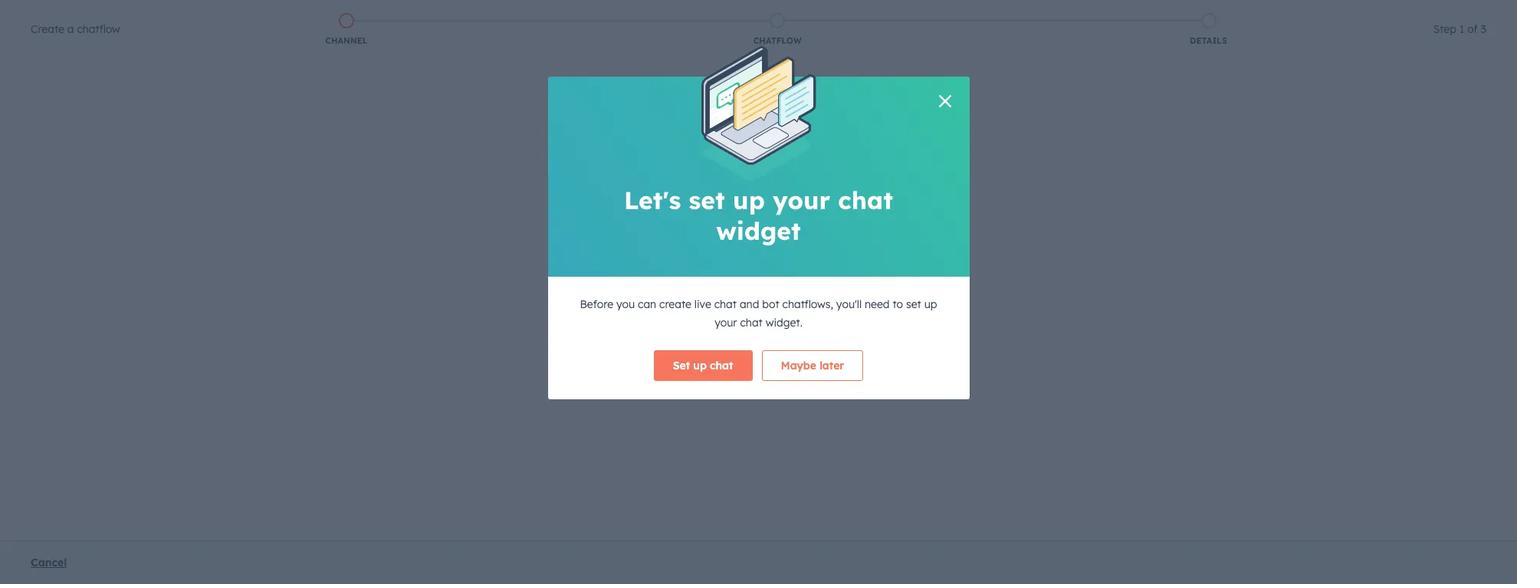 Task type: describe. For each thing, give the bounding box(es) containing it.
create
[[31, 22, 64, 36]]

create a chatflow
[[31, 22, 120, 36]]

list containing channel
[[131, 10, 1425, 50]]

up inside the before you can create live chat and bot chatflows, you'll need to set up your chat widget.
[[925, 297, 938, 311]]

up inside let's set up your chat widget
[[733, 185, 765, 215]]

bot
[[762, 297, 780, 311]]

later
[[820, 359, 845, 373]]

this
[[822, 74, 852, 95]]

set up chat
[[673, 359, 734, 373]]

you'll
[[837, 297, 862, 311]]

a
[[67, 22, 74, 36]]

and
[[740, 297, 759, 311]]

calling icon image
[[1196, 6, 1210, 20]]

create
[[660, 297, 692, 311]]

where
[[580, 74, 634, 95]]

set inside let's set up your chat widget
[[689, 185, 725, 215]]

website
[[659, 215, 707, 230]]

live
[[695, 297, 711, 311]]

upgrade
[[1146, 7, 1187, 20]]

2 menu item from the left
[[1334, 0, 1499, 25]]

Website checkbox
[[612, 120, 754, 259]]

1 menu item from the left
[[1218, 0, 1253, 25]]

chat right live
[[714, 297, 737, 311]]

step
[[1434, 22, 1457, 36]]

channel list item
[[131, 10, 562, 50]]

channel
[[325, 35, 368, 46]]

add
[[785, 74, 817, 95]]

your inside the before you can create live chat and bot chatflows, you'll need to set up your chat widget.
[[715, 316, 737, 330]]

you inside the before you can create live chat and bot chatflows, you'll need to set up your chat widget.
[[617, 297, 635, 311]]

1
[[1460, 22, 1465, 36]]

like
[[729, 74, 758, 95]]

where would you like to add this chatflow?
[[580, 74, 937, 95]]

step 1 of 3
[[1434, 22, 1487, 36]]

set
[[673, 359, 690, 373]]

chat inside set up chat button
[[710, 359, 734, 373]]

chat down "and"
[[740, 316, 763, 330]]

3
[[1481, 22, 1487, 36]]

chat inside let's set up your chat widget
[[838, 185, 893, 215]]

facebook
[[805, 206, 865, 221]]



Task type: locate. For each thing, give the bounding box(es) containing it.
cancel button
[[31, 554, 67, 572]]

you
[[693, 74, 724, 95], [617, 297, 635, 311]]

chat
[[838, 185, 893, 215], [714, 297, 737, 311], [740, 316, 763, 330], [710, 359, 734, 373]]

maybe later button
[[762, 350, 864, 381]]

0 horizontal spatial you
[[617, 297, 635, 311]]

chat up messenger
[[838, 185, 893, 215]]

cancel
[[31, 556, 67, 570]]

calling icon button
[[1190, 2, 1216, 22]]

Search HubSpot search field
[[1302, 32, 1490, 58]]

you left can
[[617, 297, 635, 311]]

your up messenger
[[773, 185, 831, 215]]

chatflows,
[[783, 297, 834, 311]]

maybe later
[[781, 359, 845, 373]]

1 vertical spatial your
[[715, 316, 737, 330]]

2 horizontal spatial up
[[925, 297, 938, 311]]

1 horizontal spatial your
[[773, 185, 831, 215]]

Facebook Messenger checkbox
[[763, 120, 906, 259]]

0 vertical spatial set
[[689, 185, 725, 215]]

details list item
[[993, 10, 1425, 50]]

1 vertical spatial you
[[617, 297, 635, 311]]

your inside let's set up your chat widget
[[773, 185, 831, 215]]

to
[[763, 74, 780, 95], [893, 297, 903, 311]]

up
[[733, 185, 765, 215], [925, 297, 938, 311], [693, 359, 707, 373]]

facebook messenger
[[802, 206, 867, 239]]

upgrade menu
[[1127, 0, 1499, 25]]

up inside button
[[693, 359, 707, 373]]

to right the need
[[893, 297, 903, 311]]

0 horizontal spatial set
[[689, 185, 725, 215]]

need
[[865, 297, 890, 311]]

chat right set
[[710, 359, 734, 373]]

0 vertical spatial to
[[763, 74, 780, 95]]

chatflow list item
[[562, 10, 993, 50]]

list
[[131, 10, 1425, 50]]

chatflow
[[754, 35, 802, 46]]

to right like
[[763, 74, 780, 95]]

0 vertical spatial your
[[773, 185, 831, 215]]

maybe
[[781, 359, 817, 373]]

let's
[[624, 185, 681, 215]]

set right let's
[[689, 185, 725, 215]]

1 horizontal spatial menu item
[[1334, 0, 1499, 25]]

0 vertical spatial up
[[733, 185, 765, 215]]

set
[[689, 185, 725, 215], [906, 297, 922, 311]]

your up set up chat
[[715, 316, 737, 330]]

set right the need
[[906, 297, 922, 311]]

before
[[580, 297, 614, 311]]

0 vertical spatial you
[[693, 74, 724, 95]]

would
[[639, 74, 688, 95]]

2 vertical spatial up
[[693, 359, 707, 373]]

you left like
[[693, 74, 724, 95]]

can
[[638, 297, 657, 311]]

menu item right calling icon popup button
[[1218, 0, 1253, 25]]

of
[[1468, 22, 1478, 36]]

chatflow?
[[857, 74, 937, 95]]

messenger
[[802, 224, 867, 239]]

0 horizontal spatial to
[[763, 74, 780, 95]]

1 horizontal spatial you
[[693, 74, 724, 95]]

1 horizontal spatial set
[[906, 297, 922, 311]]

let's set up your chat widget dialog
[[548, 46, 970, 399]]

0 horizontal spatial your
[[715, 316, 737, 330]]

details
[[1190, 35, 1228, 46]]

set up chat button
[[654, 350, 753, 381]]

1 horizontal spatial to
[[893, 297, 903, 311]]

before you can create live chat and bot chatflows, you'll need to set up your chat widget.
[[580, 297, 938, 330]]

widget
[[716, 215, 801, 246]]

1 vertical spatial set
[[906, 297, 922, 311]]

0 horizontal spatial menu item
[[1218, 0, 1253, 25]]

0 horizontal spatial up
[[693, 359, 707, 373]]

1 vertical spatial up
[[925, 297, 938, 311]]

menu item up search hubspot search field
[[1334, 0, 1499, 25]]

1 horizontal spatial up
[[733, 185, 765, 215]]

let's set up your chat widget
[[624, 185, 893, 246]]

up right the need
[[925, 297, 938, 311]]

menu item
[[1218, 0, 1253, 25], [1334, 0, 1499, 25]]

widget.
[[766, 316, 803, 330]]

upgrade image
[[1129, 7, 1143, 20]]

1 vertical spatial to
[[893, 297, 903, 311]]

chatflow
[[77, 22, 120, 36]]

your
[[773, 185, 831, 215], [715, 316, 737, 330]]

up right set
[[693, 359, 707, 373]]

up right website
[[733, 185, 765, 215]]

set inside the before you can create live chat and bot chatflows, you'll need to set up your chat widget.
[[906, 297, 922, 311]]

to inside the before you can create live chat and bot chatflows, you'll need to set up your chat widget.
[[893, 297, 903, 311]]

close image
[[939, 95, 951, 107]]



Task type: vqa. For each thing, say whether or not it's contained in the screenshot.
Where
yes



